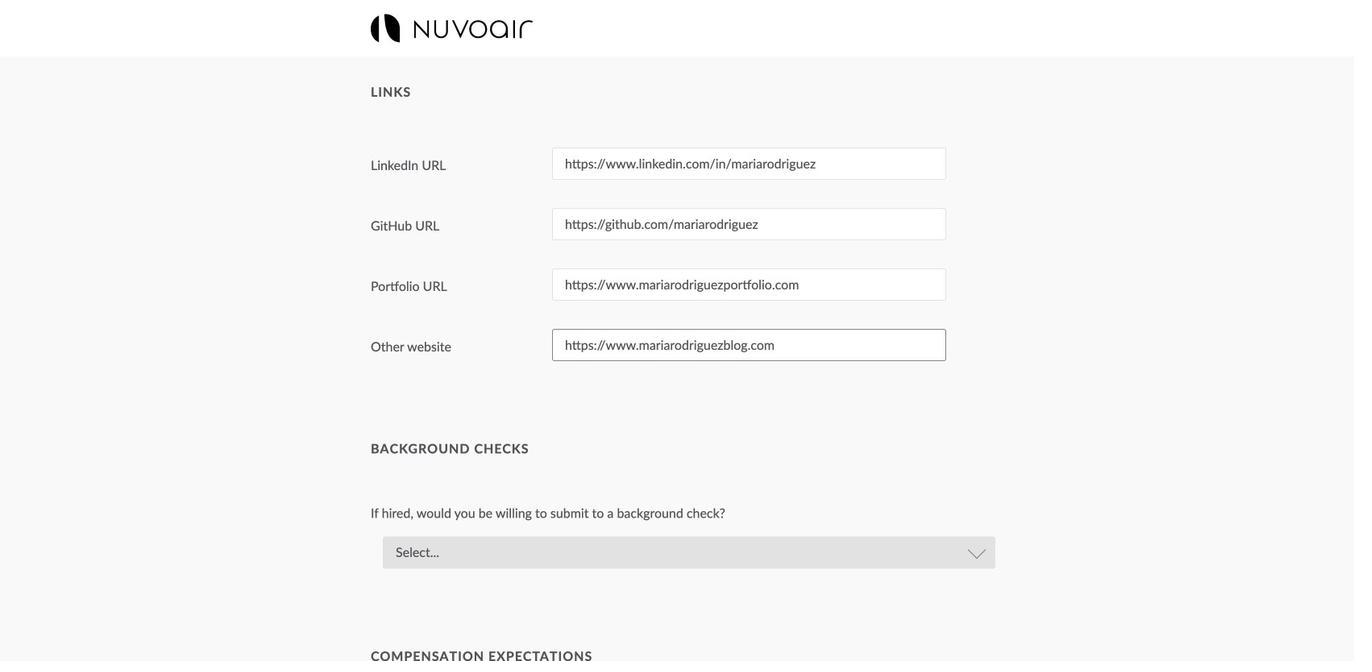 Task type: vqa. For each thing, say whether or not it's contained in the screenshot.
NuvoAir logo
yes



Task type: locate. For each thing, give the bounding box(es) containing it.
None text field
[[552, 148, 946, 180], [552, 208, 946, 240], [552, 268, 946, 301], [552, 329, 946, 361], [552, 148, 946, 180], [552, 208, 946, 240], [552, 268, 946, 301], [552, 329, 946, 361]]

nuvoair logo image
[[371, 14, 533, 42]]

None text field
[[552, 0, 946, 4]]



